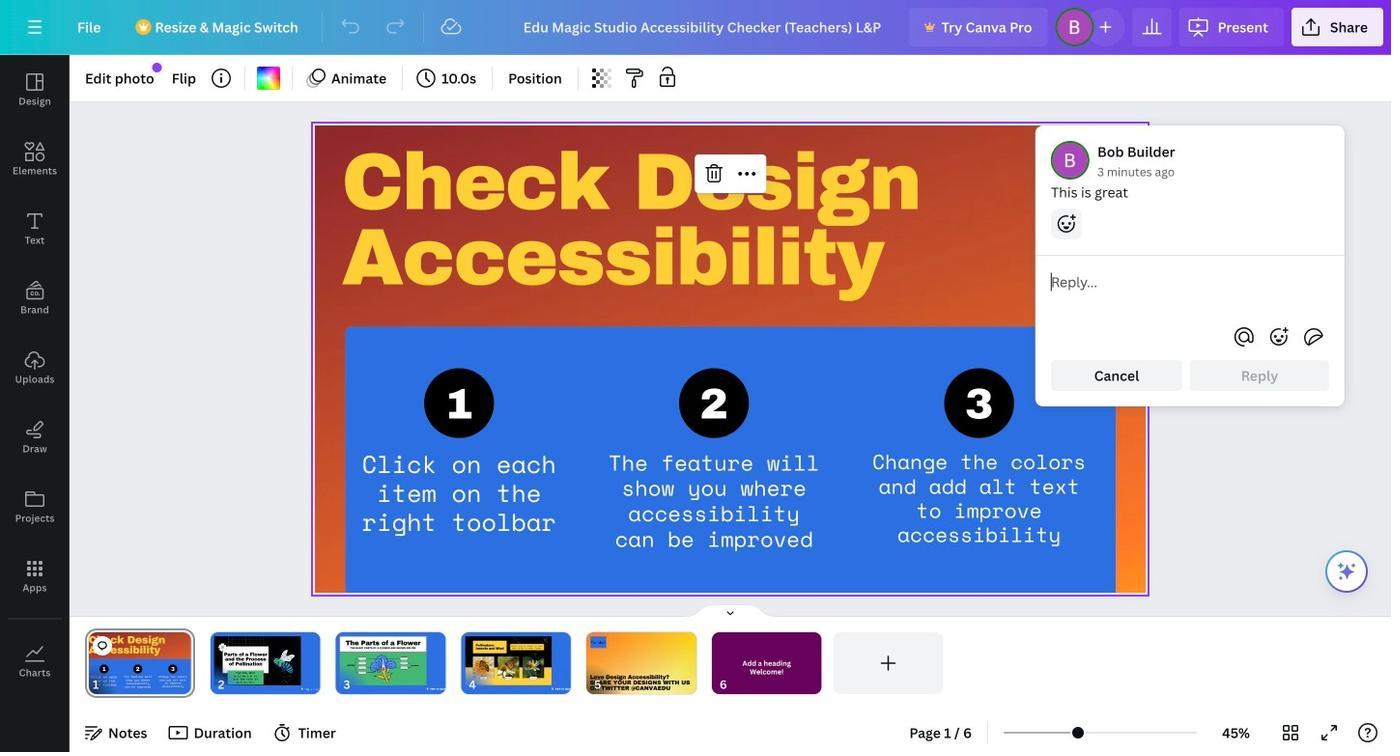 Task type: vqa. For each thing, say whether or not it's contained in the screenshot.
zoom button
yes



Task type: describe. For each thing, give the bounding box(es) containing it.
page 1 image
[[85, 633, 195, 695]]

Reply draft. Add a reply or @mention. text field
[[1051, 272, 1330, 314]]

side panel tab list
[[0, 55, 70, 697]]

main menu bar
[[0, 0, 1392, 55]]

no colour image
[[257, 67, 280, 90]]



Task type: locate. For each thing, give the bounding box(es) containing it.
canva assistant image
[[1336, 561, 1359, 584]]

Zoom button
[[1205, 718, 1268, 749]]

Design title text field
[[508, 8, 902, 46]]

hide pages image
[[684, 604, 777, 619]]

Page title text field
[[107, 676, 115, 695]]



